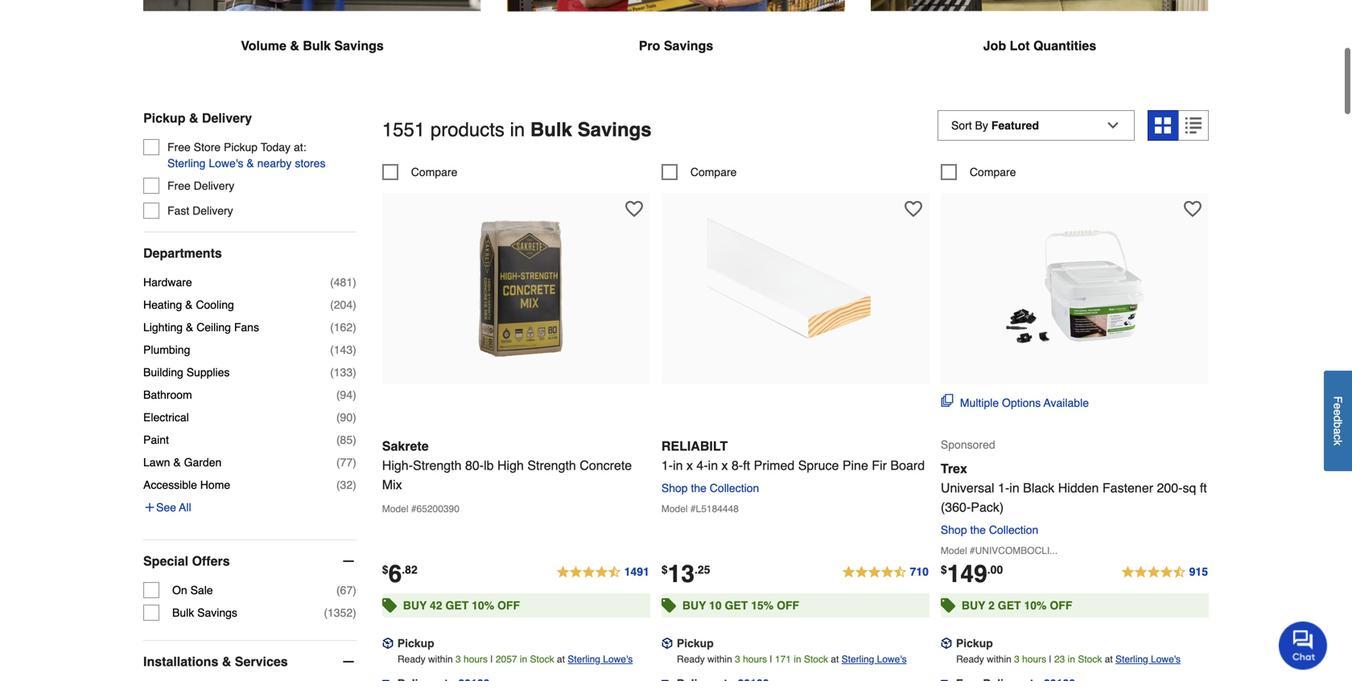 Task type: locate. For each thing, give the bounding box(es) containing it.
get right 42
[[446, 600, 469, 613]]

model for model # univcombocli...
[[941, 546, 968, 557]]

(
[[330, 276, 334, 289], [330, 299, 334, 312], [330, 321, 334, 334], [330, 344, 334, 357], [330, 366, 334, 379], [336, 389, 340, 402], [336, 411, 340, 424], [336, 434, 340, 447], [336, 457, 340, 469], [336, 479, 340, 492], [336, 585, 340, 597], [324, 607, 328, 620]]

collection
[[710, 482, 759, 495], [989, 524, 1039, 537]]

10% right the '2'
[[1025, 600, 1047, 613]]

0 horizontal spatial 1-
[[662, 458, 673, 473]]

3 stock from the left
[[1078, 654, 1103, 666]]

2 compare from the left
[[691, 166, 737, 179]]

2 horizontal spatial buy
[[962, 600, 986, 613]]

4 ) from the top
[[353, 344, 357, 357]]

10% for 6
[[472, 600, 495, 613]]

e up d
[[1332, 404, 1345, 410]]

0 horizontal spatial $
[[382, 564, 389, 577]]

store
[[194, 141, 221, 154]]

buy left 10
[[683, 600, 706, 613]]

in left black
[[1010, 481, 1020, 496]]

( 94 )
[[336, 389, 357, 402]]

actual price $6.82 element
[[382, 561, 418, 588]]

5 ) from the top
[[353, 366, 357, 379]]

at right 2057
[[557, 654, 565, 666]]

strength left 80-
[[413, 458, 462, 473]]

compare for 1000842744 element
[[691, 166, 737, 179]]

2 horizontal spatial at
[[1105, 654, 1113, 666]]

0 horizontal spatial pickup image
[[382, 639, 394, 650]]

2 3 from the left
[[735, 654, 741, 666]]

3 for 23
[[1015, 654, 1020, 666]]

collection down 8-
[[710, 482, 759, 495]]

within down the '2'
[[987, 654, 1012, 666]]

2 hours from the left
[[743, 654, 767, 666]]

& left services
[[222, 655, 231, 670]]

model left l5184448
[[662, 504, 688, 515]]

4.5 stars image containing 1491
[[556, 564, 650, 583]]

0 horizontal spatial sterling lowe's button
[[568, 652, 633, 668]]

univcombocli...
[[976, 546, 1058, 557]]

job lot quantities link
[[871, 0, 1209, 94]]

$
[[382, 564, 389, 577], [662, 564, 668, 577], [941, 564, 947, 577]]

reliabilt 1-in x 4-in x 8-ft primed spruce pine fir board image
[[707, 201, 884, 378]]

3 get from the left
[[998, 600, 1021, 613]]

.82
[[402, 564, 418, 577]]

minus image
[[340, 655, 357, 671]]

0 horizontal spatial ready
[[398, 654, 426, 666]]

1 ) from the top
[[353, 276, 357, 289]]

1 horizontal spatial ft
[[1200, 481, 1208, 496]]

model up 149
[[941, 546, 968, 557]]

d
[[1332, 416, 1345, 423]]

4.5 stars image for 13
[[842, 564, 930, 583]]

2 horizontal spatial stock
[[1078, 654, 1103, 666]]

accessible
[[143, 479, 197, 492]]

1 vertical spatial free
[[167, 180, 191, 192]]

) up ( 94 )
[[353, 366, 357, 379]]

# for 65200390
[[411, 504, 417, 515]]

| left 23
[[1050, 654, 1052, 666]]

multiple options available link
[[941, 394, 1089, 411]]

4.5 stars image containing 710
[[842, 564, 930, 583]]

pickup down the '2'
[[956, 638, 993, 650]]

the
[[691, 482, 707, 495], [971, 524, 986, 537]]

1 horizontal spatial hours
[[743, 654, 767, 666]]

( 85 )
[[336, 434, 357, 447]]

2 strength from the left
[[528, 458, 576, 473]]

0 vertical spatial bulk
[[303, 38, 331, 53]]

$ for 6
[[382, 564, 389, 577]]

7 ) from the top
[[353, 411, 357, 424]]

0 vertical spatial shop
[[662, 482, 688, 495]]

sterling down store
[[167, 157, 206, 170]]

0 horizontal spatial 4.5 stars image
[[556, 564, 650, 583]]

# down high-
[[411, 504, 417, 515]]

0 horizontal spatial off
[[498, 600, 520, 613]]

2 $ from the left
[[662, 564, 668, 577]]

0 vertical spatial ft
[[743, 458, 751, 473]]

6 ) from the top
[[353, 389, 357, 402]]

8 ) from the top
[[353, 434, 357, 447]]

heart outline image
[[625, 200, 643, 218], [905, 200, 923, 218]]

get for 149
[[998, 600, 1021, 613]]

2 tag filled image from the left
[[662, 595, 676, 617]]

a man pushing a blue panel mover loaded with moulding and a door in front of a millwork display. image
[[871, 0, 1209, 11]]

fast delivery
[[167, 205, 233, 217]]

bathroom
[[143, 389, 192, 402]]

stock right 23
[[1078, 654, 1103, 666]]

e
[[1332, 404, 1345, 410], [1332, 410, 1345, 416]]

0 horizontal spatial heart outline image
[[625, 200, 643, 218]]

0 horizontal spatial get
[[446, 600, 469, 613]]

2 buy from the left
[[683, 600, 706, 613]]

hidden
[[1059, 481, 1099, 496]]

pickup image down 149
[[941, 639, 952, 650]]

1 e from the top
[[1332, 404, 1345, 410]]

lb
[[484, 458, 494, 473]]

0 horizontal spatial collection
[[710, 482, 759, 495]]

0 horizontal spatial stock
[[530, 654, 554, 666]]

0 horizontal spatial shop
[[662, 482, 688, 495]]

plus image
[[143, 502, 156, 515]]

2 horizontal spatial sterling lowe's button
[[1116, 652, 1181, 668]]

1 horizontal spatial shop the collection link
[[941, 524, 1045, 537]]

) up ( 204 )
[[353, 276, 357, 289]]

0 horizontal spatial #
[[411, 504, 417, 515]]

0 horizontal spatial hours
[[464, 654, 488, 666]]

2 horizontal spatial 4.5 stars image
[[1121, 564, 1209, 583]]

1 horizontal spatial the
[[971, 524, 986, 537]]

& up lighting & ceiling fans on the left top
[[185, 299, 193, 312]]

collection up the univcombocli...
[[989, 524, 1039, 537]]

) down ( 204 )
[[353, 321, 357, 334]]

200-
[[1157, 481, 1183, 496]]

hours left 2057
[[464, 654, 488, 666]]

two lowe's associates helping a customer at the pro desk. image
[[143, 0, 481, 11]]

2 pickup image from the left
[[662, 639, 673, 650]]

x left '4-'
[[687, 458, 693, 473]]

1 horizontal spatial 3
[[735, 654, 741, 666]]

2
[[989, 600, 995, 613]]

$ inside $ 13 .25
[[662, 564, 668, 577]]

2 ready from the left
[[677, 654, 705, 666]]

sterling lowe's button for ready within 3 hours | 171 in stock at sterling lowe's
[[842, 652, 907, 668]]

9 ) from the top
[[353, 457, 357, 469]]

at for 171
[[831, 654, 839, 666]]

10% right 42
[[472, 600, 495, 613]]

model down mix
[[382, 504, 409, 515]]

lawn & garden
[[143, 457, 222, 469]]

( 162 )
[[330, 321, 357, 334]]

2 vertical spatial delivery
[[193, 205, 233, 217]]

shop the collection link up l5184448
[[662, 482, 766, 495]]

1 horizontal spatial off
[[777, 600, 800, 613]]

0 horizontal spatial the
[[691, 482, 707, 495]]

2 horizontal spatial within
[[987, 654, 1012, 666]]

3
[[456, 654, 461, 666], [735, 654, 741, 666], [1015, 654, 1020, 666]]

1-
[[662, 458, 673, 473], [998, 481, 1010, 496]]

the down pack)
[[971, 524, 986, 537]]

buy
[[403, 600, 427, 613], [683, 600, 706, 613], [962, 600, 986, 613]]

( for 204
[[330, 299, 334, 312]]

off up 23
[[1050, 600, 1073, 613]]

off for 13
[[777, 600, 800, 613]]

0 horizontal spatial ft
[[743, 458, 751, 473]]

2 sterling lowe's button from the left
[[842, 652, 907, 668]]

) up 90 in the left of the page
[[353, 389, 357, 402]]

$ for 13
[[662, 564, 668, 577]]

) up 162
[[353, 299, 357, 312]]

stock right 2057
[[530, 654, 554, 666]]

get right 10
[[725, 600, 748, 613]]

1491
[[625, 566, 650, 579]]

2 horizontal spatial #
[[970, 546, 976, 557]]

) up 133
[[353, 344, 357, 357]]

today
[[261, 141, 291, 154]]

2 within from the left
[[708, 654, 733, 666]]

fast
[[167, 205, 189, 217]]

grid view image
[[1155, 118, 1172, 134]]

1 horizontal spatial strength
[[528, 458, 576, 473]]

1 vertical spatial the
[[971, 524, 986, 537]]

) up '( 1352 )'
[[353, 585, 357, 597]]

( for 85
[[336, 434, 340, 447]]

4.5 stars image containing 915
[[1121, 564, 1209, 583]]

10
[[709, 600, 722, 613]]

| left 171
[[770, 654, 773, 666]]

1 free from the top
[[167, 141, 191, 154]]

( for 133
[[330, 366, 334, 379]]

stock for 23
[[1078, 654, 1103, 666]]

133
[[334, 366, 353, 379]]

$ inside $ 6 .82
[[382, 564, 389, 577]]

) for ( 32 )
[[353, 479, 357, 492]]

$ 149 .00
[[941, 561, 1003, 588]]

model # 65200390
[[382, 504, 460, 515]]

within for ready within 3 hours | 23 in stock at sterling lowe's
[[987, 654, 1012, 666]]

171
[[775, 654, 791, 666]]

) for ( 481 )
[[353, 276, 357, 289]]

2 horizontal spatial |
[[1050, 654, 1052, 666]]

1 horizontal spatial pickup image
[[662, 639, 673, 650]]

within
[[428, 654, 453, 666], [708, 654, 733, 666], [987, 654, 1012, 666]]

f e e d b a c k
[[1332, 397, 1345, 446]]

2 horizontal spatial tag filled image
[[941, 595, 956, 617]]

hours for 2057
[[464, 654, 488, 666]]

free left store
[[167, 141, 191, 154]]

x left 8-
[[722, 458, 728, 473]]

tag filled image for 13
[[662, 595, 676, 617]]

# up actual price $149.00 element
[[970, 546, 976, 557]]

& for bulk
[[290, 38, 299, 53]]

) down 94
[[353, 411, 357, 424]]

1 horizontal spatial shop
[[941, 524, 968, 537]]

1 at from the left
[[557, 654, 565, 666]]

2 free from the top
[[167, 180, 191, 192]]

sale
[[190, 585, 213, 597]]

1 horizontal spatial 4.5 stars image
[[842, 564, 930, 583]]

4-
[[697, 458, 708, 473]]

2 10% from the left
[[1025, 600, 1047, 613]]

truck filled image
[[662, 679, 673, 682], [941, 679, 952, 682]]

0 horizontal spatial 10%
[[472, 600, 495, 613]]

installations
[[143, 655, 218, 670]]

tag filled image down 149
[[941, 595, 956, 617]]

2 4.5 stars image from the left
[[842, 564, 930, 583]]

1 tag filled image from the left
[[382, 595, 397, 617]]

sterling lowe's button for ready within 3 hours | 23 in stock at sterling lowe's
[[1116, 652, 1181, 668]]

# up .25
[[691, 504, 696, 515]]

pickup up free delivery
[[143, 111, 186, 126]]

volume & bulk savings
[[241, 38, 384, 53]]

pickup down 10
[[677, 638, 714, 650]]

0 horizontal spatial |
[[491, 654, 493, 666]]

1 ready from the left
[[398, 654, 426, 666]]

at:
[[294, 141, 306, 154]]

1 vertical spatial shop the collection link
[[941, 524, 1045, 537]]

) down 77
[[353, 479, 357, 492]]

buy left the '2'
[[962, 600, 986, 613]]

pickup down 42
[[398, 638, 435, 650]]

delivery
[[202, 111, 252, 126], [194, 180, 235, 192], [193, 205, 233, 217]]

stock right 171
[[804, 654, 828, 666]]

2 e from the top
[[1332, 410, 1345, 416]]

heating
[[143, 299, 182, 312]]

ft right sq
[[1200, 481, 1208, 496]]

in right 2057
[[520, 654, 528, 666]]

pickup image
[[382, 639, 394, 650], [662, 639, 673, 650], [941, 639, 952, 650]]

get right the '2'
[[998, 600, 1021, 613]]

$ right 710
[[941, 564, 947, 577]]

0 horizontal spatial tag filled image
[[382, 595, 397, 617]]

162
[[334, 321, 353, 334]]

) for ( 143 )
[[353, 344, 357, 357]]

options
[[1002, 397, 1041, 410]]

get for 6
[[446, 600, 469, 613]]

pickup for ready within 3 hours | 2057 in stock at sterling lowe's
[[398, 638, 435, 650]]

& for delivery
[[189, 111, 198, 126]]

off right 15% at bottom
[[777, 600, 800, 613]]

sterling right 23
[[1116, 654, 1149, 666]]

tag filled image down "6"
[[382, 595, 397, 617]]

& for garden
[[173, 457, 181, 469]]

delivery up fast delivery
[[194, 180, 235, 192]]

1 vertical spatial shop
[[941, 524, 968, 537]]

shop the collection up l5184448
[[662, 482, 759, 495]]

lowe's inside button
[[209, 157, 244, 170]]

) for ( 85 )
[[353, 434, 357, 447]]

2 horizontal spatial compare
[[970, 166, 1017, 179]]

3 off from the left
[[1050, 600, 1073, 613]]

1 10% from the left
[[472, 600, 495, 613]]

spruce
[[798, 458, 839, 473]]

0 vertical spatial the
[[691, 482, 707, 495]]

1- up pack)
[[998, 481, 1010, 496]]

hours left 171
[[743, 654, 767, 666]]

0 vertical spatial shop the collection
[[662, 482, 759, 495]]

the for bottommost shop the collection 'link'
[[971, 524, 986, 537]]

sterling for ready within 3 hours | 171 in stock at sterling lowe's
[[842, 654, 875, 666]]

6
[[389, 561, 402, 588]]

1 horizontal spatial at
[[831, 654, 839, 666]]

1 hours from the left
[[464, 654, 488, 666]]

1 horizontal spatial within
[[708, 654, 733, 666]]

tag filled image
[[382, 595, 397, 617], [662, 595, 676, 617], [941, 595, 956, 617]]

0 horizontal spatial x
[[687, 458, 693, 473]]

the up model # l5184448
[[691, 482, 707, 495]]

11 ) from the top
[[353, 585, 357, 597]]

1 get from the left
[[446, 600, 469, 613]]

hours left 23
[[1023, 654, 1047, 666]]

actual price $13.25 element
[[662, 561, 711, 588]]

ready down buy 10 get 15% off
[[677, 654, 705, 666]]

1 | from the left
[[491, 654, 493, 666]]

0 horizontal spatial truck filled image
[[662, 679, 673, 682]]

pickup image for ready within 3 hours | 2057 in stock at sterling lowe's
[[382, 639, 394, 650]]

buy for 149
[[962, 600, 986, 613]]

0 vertical spatial collection
[[710, 482, 759, 495]]

0 horizontal spatial buy
[[403, 600, 427, 613]]

65200390
[[417, 504, 460, 515]]

) for ( 77 )
[[353, 457, 357, 469]]

3 hours from the left
[[1023, 654, 1047, 666]]

0 horizontal spatial compare
[[411, 166, 458, 179]]

1 within from the left
[[428, 654, 453, 666]]

1 buy from the left
[[403, 600, 427, 613]]

job
[[984, 38, 1007, 53]]

80-
[[465, 458, 484, 473]]

1 horizontal spatial ready
[[677, 654, 705, 666]]

sterling for ready within 3 hours | 2057 in stock at sterling lowe's
[[568, 654, 601, 666]]

0 horizontal spatial shop the collection
[[662, 482, 759, 495]]

1 horizontal spatial 10%
[[1025, 600, 1047, 613]]

delivery down free delivery
[[193, 205, 233, 217]]

3 sterling lowe's button from the left
[[1116, 652, 1181, 668]]

1 horizontal spatial x
[[722, 458, 728, 473]]

compare inside 1001364364 element
[[970, 166, 1017, 179]]

1 3 from the left
[[456, 654, 461, 666]]

| left 2057
[[491, 654, 493, 666]]

2 truck filled image from the left
[[941, 679, 952, 682]]

compare inside 1000842744 element
[[691, 166, 737, 179]]

8-
[[732, 458, 743, 473]]

pickup
[[143, 111, 186, 126], [224, 141, 258, 154], [398, 638, 435, 650], [677, 638, 714, 650], [956, 638, 993, 650]]

trex universal 1-in black hidden fastener 200-sq ft (360-pack)
[[941, 462, 1208, 515]]

1 horizontal spatial model
[[662, 504, 688, 515]]

free up "fast"
[[167, 180, 191, 192]]

e up b
[[1332, 410, 1345, 416]]

sterling inside button
[[167, 157, 206, 170]]

3 ) from the top
[[353, 321, 357, 334]]

pickup for ready within 3 hours | 23 in stock at sterling lowe's
[[956, 638, 993, 650]]

products
[[431, 119, 505, 141]]

accessible home
[[143, 479, 230, 492]]

2 horizontal spatial 3
[[1015, 654, 1020, 666]]

3 compare from the left
[[970, 166, 1017, 179]]

reliabilt
[[662, 439, 728, 454]]

1 horizontal spatial stock
[[804, 654, 828, 666]]

0 horizontal spatial model
[[382, 504, 409, 515]]

strength right high
[[528, 458, 576, 473]]

model for model # 65200390
[[382, 504, 409, 515]]

the for the topmost shop the collection 'link'
[[691, 482, 707, 495]]

2 ) from the top
[[353, 299, 357, 312]]

cooling
[[196, 299, 234, 312]]

bulk
[[303, 38, 331, 53], [531, 119, 572, 141], [172, 607, 194, 620]]

1 compare from the left
[[411, 166, 458, 179]]

ready down buy 2 get 10% off
[[957, 654, 985, 666]]

1 vertical spatial delivery
[[194, 180, 235, 192]]

) for ( 133 )
[[353, 366, 357, 379]]

0 vertical spatial free
[[167, 141, 191, 154]]

1 vertical spatial bulk
[[531, 119, 572, 141]]

1 horizontal spatial truck filled image
[[941, 679, 952, 682]]

2 horizontal spatial off
[[1050, 600, 1073, 613]]

buy for 13
[[683, 600, 706, 613]]

1 horizontal spatial $
[[662, 564, 668, 577]]

shop the collection for the topmost shop the collection 'link'
[[662, 482, 759, 495]]

services
[[235, 655, 288, 670]]

23
[[1055, 654, 1066, 666]]

1 horizontal spatial shop the collection
[[941, 524, 1039, 537]]

stock for 171
[[804, 654, 828, 666]]

4.5 stars image
[[556, 564, 650, 583], [842, 564, 930, 583], [1121, 564, 1209, 583]]

shop up model # l5184448
[[662, 482, 688, 495]]

# for univcombocli...
[[970, 546, 976, 557]]

1 sterling lowe's button from the left
[[568, 652, 633, 668]]

( for 1352
[[324, 607, 328, 620]]

plumbing
[[143, 344, 190, 357]]

1 horizontal spatial heart outline image
[[905, 200, 923, 218]]

1 stock from the left
[[530, 654, 554, 666]]

2 horizontal spatial ready
[[957, 654, 985, 666]]

fastener
[[1103, 481, 1154, 496]]

$ inside $ 149 .00
[[941, 564, 947, 577]]

1 horizontal spatial get
[[725, 600, 748, 613]]

3 buy from the left
[[962, 600, 986, 613]]

710 button
[[842, 564, 930, 583]]

1 vertical spatial collection
[[989, 524, 1039, 537]]

ready right minus image
[[398, 654, 426, 666]]

3 | from the left
[[1050, 654, 1052, 666]]

hardware
[[143, 276, 192, 289]]

in right 23
[[1068, 654, 1076, 666]]

2 at from the left
[[831, 654, 839, 666]]

stores
[[295, 157, 326, 170]]

3 pickup image from the left
[[941, 639, 952, 650]]

( 1352 )
[[324, 607, 357, 620]]

0 horizontal spatial 3
[[456, 654, 461, 666]]

within for ready within 3 hours | 2057 in stock at sterling lowe's
[[428, 654, 453, 666]]

ready
[[398, 654, 426, 666], [677, 654, 705, 666], [957, 654, 985, 666]]

1 horizontal spatial collection
[[989, 524, 1039, 537]]

1 truck filled image from the left
[[662, 679, 673, 682]]

tag filled image down 13
[[662, 595, 676, 617]]

2 get from the left
[[725, 600, 748, 613]]

3 at from the left
[[1105, 654, 1113, 666]]

shop the collection down pack)
[[941, 524, 1039, 537]]

pickup image up truck filled image at bottom
[[382, 639, 394, 650]]

3 within from the left
[[987, 654, 1012, 666]]

2 | from the left
[[770, 654, 773, 666]]

1001364364 element
[[941, 164, 1017, 180]]

3 $ from the left
[[941, 564, 947, 577]]

2 horizontal spatial model
[[941, 546, 968, 557]]

) down ( 85 )
[[353, 457, 357, 469]]

volume
[[241, 38, 287, 53]]

& right volume
[[290, 38, 299, 53]]

$ right 1491 at the left of page
[[662, 564, 668, 577]]

compare for 1001364364 element
[[970, 166, 1017, 179]]

12 ) from the top
[[353, 607, 357, 620]]

915 button
[[1121, 564, 1209, 583]]

.25
[[695, 564, 711, 577]]

ft left primed
[[743, 458, 751, 473]]

0 horizontal spatial within
[[428, 654, 453, 666]]

) for ( 162 )
[[353, 321, 357, 334]]

in
[[510, 119, 525, 141], [673, 458, 683, 473], [708, 458, 718, 473], [1010, 481, 1020, 496], [520, 654, 528, 666], [794, 654, 802, 666], [1068, 654, 1076, 666]]

3 ready from the left
[[957, 654, 985, 666]]

off up 2057
[[498, 600, 520, 613]]

| for 2057
[[491, 654, 493, 666]]

0 horizontal spatial strength
[[413, 458, 462, 473]]

at right 23
[[1105, 654, 1113, 666]]

& up store
[[189, 111, 198, 126]]

2 horizontal spatial pickup image
[[941, 639, 952, 650]]

at right 171
[[831, 654, 839, 666]]

buy left 42
[[403, 600, 427, 613]]

1 vertical spatial 1-
[[998, 481, 1010, 496]]

1 pickup image from the left
[[382, 639, 394, 650]]

shop the collection link up model # univcombocli...
[[941, 524, 1045, 537]]

$ left .82
[[382, 564, 389, 577]]

0 horizontal spatial bulk
[[172, 607, 194, 620]]

10 ) from the top
[[353, 479, 357, 492]]

minus image
[[340, 554, 357, 570]]

2 off from the left
[[777, 600, 800, 613]]

2 horizontal spatial get
[[998, 600, 1021, 613]]

) for ( 90 )
[[353, 411, 357, 424]]

pickup image for ready within 3 hours | 23 in stock at sterling lowe's
[[941, 639, 952, 650]]

compare inside 5013767297 element
[[411, 166, 458, 179]]

within down 10
[[708, 654, 733, 666]]

) up 77
[[353, 434, 357, 447]]

149
[[947, 561, 988, 588]]

free store pickup today at:
[[167, 141, 306, 154]]

shop down (360-
[[941, 524, 968, 537]]

1- down the reliabilt
[[662, 458, 673, 473]]

0 horizontal spatial at
[[557, 654, 565, 666]]

0 horizontal spatial shop the collection link
[[662, 482, 766, 495]]

3 left 23
[[1015, 654, 1020, 666]]

special offers button
[[143, 541, 357, 583]]

1 horizontal spatial compare
[[691, 166, 737, 179]]

1 vertical spatial ft
[[1200, 481, 1208, 496]]

|
[[491, 654, 493, 666], [770, 654, 773, 666], [1050, 654, 1052, 666]]

1 4.5 stars image from the left
[[556, 564, 650, 583]]

2 stock from the left
[[804, 654, 828, 666]]

& down free store pickup today at:
[[247, 157, 254, 170]]

1 horizontal spatial 1-
[[998, 481, 1010, 496]]

$ for 149
[[941, 564, 947, 577]]

1 horizontal spatial tag filled image
[[662, 595, 676, 617]]

2 horizontal spatial hours
[[1023, 654, 1047, 666]]

& down heating & cooling
[[186, 321, 193, 334]]

1 off from the left
[[498, 600, 520, 613]]

1 horizontal spatial |
[[770, 654, 773, 666]]

3 4.5 stars image from the left
[[1121, 564, 1209, 583]]

1- inside trex universal 1-in black hidden fastener 200-sq ft (360-pack)
[[998, 481, 1010, 496]]

ready for ready within 3 hours | 2057 in stock at sterling lowe's
[[398, 654, 426, 666]]

1 $ from the left
[[382, 564, 389, 577]]

2 horizontal spatial $
[[941, 564, 947, 577]]

3 left 171
[[735, 654, 741, 666]]

1 horizontal spatial sterling lowe's button
[[842, 652, 907, 668]]

ft inside trex universal 1-in black hidden fastener 200-sq ft (360-pack)
[[1200, 481, 1208, 496]]

3 tag filled image from the left
[[941, 595, 956, 617]]

3 3 from the left
[[1015, 654, 1020, 666]]

) for ( 94 )
[[353, 389, 357, 402]]

1000842744 element
[[662, 164, 737, 180]]

1 horizontal spatial buy
[[683, 600, 706, 613]]

mix
[[382, 478, 402, 493]]

) down 67 at left bottom
[[353, 607, 357, 620]]

l5184448
[[696, 504, 739, 515]]

in left '4-'
[[673, 458, 683, 473]]



Task type: vqa. For each thing, say whether or not it's contained in the screenshot.


Task type: describe. For each thing, give the bounding box(es) containing it.
at for 23
[[1105, 654, 1113, 666]]

model # l5184448
[[662, 504, 739, 515]]

shop for bottommost shop the collection 'link'
[[941, 524, 968, 537]]

1 horizontal spatial bulk
[[303, 38, 331, 53]]

& for cooling
[[185, 299, 193, 312]]

710
[[910, 566, 929, 579]]

( 67 )
[[336, 585, 357, 597]]

trex
[[941, 462, 968, 477]]

fans
[[234, 321, 259, 334]]

( 143 )
[[330, 344, 357, 357]]

collection for the topmost shop the collection 'link'
[[710, 482, 759, 495]]

1 strength from the left
[[413, 458, 462, 473]]

garden
[[184, 457, 222, 469]]

concrete
[[580, 458, 632, 473]]

special
[[143, 554, 188, 569]]

0 vertical spatial delivery
[[202, 111, 252, 126]]

sterling lowe's & nearby stores button
[[167, 155, 326, 172]]

# for l5184448
[[691, 504, 696, 515]]

see all button
[[143, 500, 191, 516]]

1 x from the left
[[687, 458, 693, 473]]

primed
[[754, 458, 795, 473]]

77
[[340, 457, 353, 469]]

sakrete high-strength 80-lb high strength concrete mix image
[[428, 201, 605, 378]]

shop for the topmost shop the collection 'link'
[[662, 482, 688, 495]]

in right products
[[510, 119, 525, 141]]

pro
[[639, 38, 661, 53]]

1491 button
[[556, 564, 650, 583]]

off for 6
[[498, 600, 520, 613]]

( for 67
[[336, 585, 340, 597]]

2 horizontal spatial bulk
[[531, 119, 572, 141]]

paint
[[143, 434, 169, 447]]

( 481 )
[[330, 276, 357, 289]]

k
[[1332, 441, 1345, 446]]

90
[[340, 411, 353, 424]]

1551 products in bulk savings
[[382, 119, 652, 141]]

c
[[1332, 435, 1345, 441]]

bulk savings
[[172, 607, 237, 620]]

special offers
[[143, 554, 230, 569]]

4.5 stars image for 149
[[1121, 564, 1209, 583]]

( 77 )
[[336, 457, 357, 469]]

quantities
[[1034, 38, 1097, 53]]

tag filled image for 6
[[382, 595, 397, 617]]

building supplies
[[143, 366, 230, 379]]

) for ( 67 )
[[353, 585, 357, 597]]

offers
[[192, 554, 230, 569]]

delivery for fast delivery
[[193, 205, 233, 217]]

ready for ready within 3 hours | 23 in stock at sterling lowe's
[[957, 654, 985, 666]]

stock for 2057
[[530, 654, 554, 666]]

truck filled image
[[382, 679, 394, 682]]

( for 90
[[336, 411, 340, 424]]

1- inside "reliabilt 1-in x 4-in x 8-ft primed spruce pine fir board"
[[662, 458, 673, 473]]

( 32 )
[[336, 479, 357, 492]]

1551
[[382, 119, 425, 141]]

sterling for ready within 3 hours | 23 in stock at sterling lowe's
[[1116, 654, 1149, 666]]

supplies
[[187, 366, 230, 379]]

3 for 171
[[735, 654, 741, 666]]

see
[[156, 502, 176, 515]]

32
[[340, 479, 353, 492]]

model for model # l5184448
[[662, 504, 688, 515]]

chat invite button image
[[1279, 622, 1329, 671]]

) for ( 1352 )
[[353, 607, 357, 620]]

fir
[[872, 458, 887, 473]]

free for free delivery
[[167, 180, 191, 192]]

ready within 3 hours | 23 in stock at sterling lowe's
[[957, 654, 1181, 666]]

204
[[334, 299, 353, 312]]

lawn
[[143, 457, 170, 469]]

10% for 149
[[1025, 600, 1047, 613]]

lowe's for ready within 3 hours | 23 in stock at sterling lowe's
[[1151, 654, 1181, 666]]

ready for ready within 3 hours | 171 in stock at sterling lowe's
[[677, 654, 705, 666]]

free delivery
[[167, 180, 235, 192]]

get for 13
[[725, 600, 748, 613]]

multiple options available
[[961, 397, 1089, 410]]

(360-
[[941, 500, 971, 515]]

in left 8-
[[708, 458, 718, 473]]

sterling lowe's & nearby stores
[[167, 157, 326, 170]]

2 vertical spatial bulk
[[172, 607, 194, 620]]

departments element
[[143, 246, 357, 262]]

high
[[498, 458, 524, 473]]

buy 2 get 10% off
[[962, 600, 1073, 613]]

nearby
[[257, 157, 292, 170]]

( for 162
[[330, 321, 334, 334]]

volume & bulk savings link
[[143, 0, 481, 94]]

a
[[1332, 429, 1345, 435]]

collection for bottommost shop the collection 'link'
[[989, 524, 1039, 537]]

pro savings link
[[507, 0, 845, 94]]

2 heart outline image from the left
[[905, 200, 923, 218]]

( for 77
[[336, 457, 340, 469]]

| for 23
[[1050, 654, 1052, 666]]

off for 149
[[1050, 600, 1073, 613]]

sterling lowe's button for ready within 3 hours | 2057 in stock at sterling lowe's
[[568, 652, 633, 668]]

| for 171
[[770, 654, 773, 666]]

lot
[[1010, 38, 1030, 53]]

f e e d b a c k button
[[1325, 371, 1353, 472]]

sponsored
[[941, 439, 996, 452]]

available
[[1044, 397, 1089, 410]]

in right 171
[[794, 654, 802, 666]]

trex universal 1-in black hidden fastener 200-sq ft (360-pack) image
[[987, 201, 1164, 378]]

( 90 )
[[336, 411, 357, 424]]

3 for 2057
[[456, 654, 461, 666]]

free for free store pickup today at:
[[167, 141, 191, 154]]

a lowe's associate showing a customer batteries for a dewalt impact driver in the tools aisle. image
[[507, 0, 845, 12]]

$ 6 .82
[[382, 561, 418, 588]]

5013767297 element
[[382, 164, 458, 180]]

ft inside "reliabilt 1-in x 4-in x 8-ft primed spruce pine fir board"
[[743, 458, 751, 473]]

pickup & delivery
[[143, 111, 252, 126]]

actual price $149.00 element
[[941, 561, 1003, 588]]

lowe's for ready within 3 hours | 2057 in stock at sterling lowe's
[[603, 654, 633, 666]]

shop the collection for bottommost shop the collection 'link'
[[941, 524, 1039, 537]]

4.5 stars image for 6
[[556, 564, 650, 583]]

installations & services button
[[143, 642, 357, 682]]

.00
[[988, 564, 1003, 577]]

sakrete
[[382, 439, 429, 454]]

truck filled image for ready within 3 hours | 23 in stock at sterling lowe's
[[941, 679, 952, 682]]

list view image
[[1186, 118, 1202, 134]]

hours for 23
[[1023, 654, 1047, 666]]

915
[[1190, 566, 1209, 579]]

67
[[340, 585, 353, 597]]

( for 32
[[336, 479, 340, 492]]

building
[[143, 366, 183, 379]]

( for 143
[[330, 344, 334, 357]]

ready within 3 hours | 2057 in stock at sterling lowe's
[[398, 654, 633, 666]]

job lot quantities
[[984, 38, 1097, 53]]

2 x from the left
[[722, 458, 728, 473]]

pickup for ready within 3 hours | 171 in stock at sterling lowe's
[[677, 638, 714, 650]]

lowe's for ready within 3 hours | 171 in stock at sterling lowe's
[[877, 654, 907, 666]]

& for services
[[222, 655, 231, 670]]

pickup image for ready within 3 hours | 171 in stock at sterling lowe's
[[662, 639, 673, 650]]

within for ready within 3 hours | 171 in stock at sterling lowe's
[[708, 654, 733, 666]]

heart outline image
[[1184, 200, 1202, 218]]

buy for 6
[[403, 600, 427, 613]]

42
[[430, 600, 443, 613]]

on
[[172, 585, 187, 597]]

pack)
[[971, 500, 1004, 515]]

ceiling
[[197, 321, 231, 334]]

85
[[340, 434, 353, 447]]

( 204 )
[[330, 299, 357, 312]]

hours for 171
[[743, 654, 767, 666]]

home
[[200, 479, 230, 492]]

0 vertical spatial shop the collection link
[[662, 482, 766, 495]]

pro savings
[[639, 38, 714, 53]]

pickup up sterling lowe's & nearby stores button
[[224, 141, 258, 154]]

( for 94
[[336, 389, 340, 402]]

tag filled image for 149
[[941, 595, 956, 617]]

) for ( 204 )
[[353, 299, 357, 312]]

( 133 )
[[330, 366, 357, 379]]

all
[[179, 502, 191, 515]]

lighting & ceiling fans
[[143, 321, 259, 334]]

in inside trex universal 1-in black hidden fastener 200-sq ft (360-pack)
[[1010, 481, 1020, 496]]

1 heart outline image from the left
[[625, 200, 643, 218]]

compare for 5013767297 element
[[411, 166, 458, 179]]

lighting
[[143, 321, 183, 334]]

at for 2057
[[557, 654, 565, 666]]

departments
[[143, 246, 222, 261]]

universal
[[941, 481, 995, 496]]

& for ceiling
[[186, 321, 193, 334]]

truck filled image for ready within 3 hours | 171 in stock at sterling lowe's
[[662, 679, 673, 682]]

reliabilt 1-in x 4-in x 8-ft primed spruce pine fir board
[[662, 439, 925, 473]]

( for 481
[[330, 276, 334, 289]]

delivery for free delivery
[[194, 180, 235, 192]]



